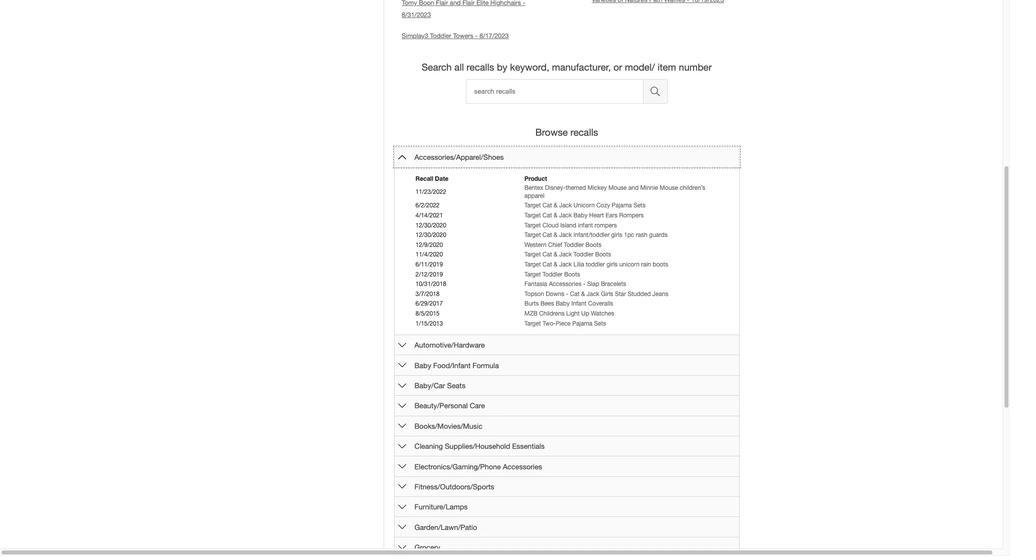 Task type: vqa. For each thing, say whether or not it's contained in the screenshot.
Target Circle™
no



Task type: locate. For each thing, give the bounding box(es) containing it.
12 row from the top
[[415, 300, 726, 309]]

baby/car
[[415, 382, 445, 390]]

8 target from the top
[[524, 320, 541, 327]]

row up target cat & jack baby heart ears rompers
[[415, 201, 726, 211]]

baby
[[574, 212, 588, 219], [556, 301, 570, 308], [415, 361, 431, 370]]

1 vertical spatial accessories
[[503, 463, 542, 471]]

1 vertical spatial sets
[[594, 320, 606, 327]]

toddler left towers
[[430, 32, 451, 40]]

accessories/apparel/shoes link
[[415, 153, 504, 162]]

8/5/2015
[[416, 310, 440, 317]]

circle arrow e image for cleaning supplies/household essentials
[[398, 443, 406, 451]]

10/31/2018
[[416, 281, 446, 288]]

& for unicorn
[[554, 202, 558, 209]]

pajama
[[612, 202, 632, 209], [572, 320, 592, 327]]

13 row from the top
[[415, 309, 726, 319]]

accessories inside row
[[549, 281, 582, 288]]

circle arrow e image
[[398, 362, 406, 370], [398, 422, 406, 430], [398, 443, 406, 451], [398, 483, 406, 491], [398, 544, 406, 552]]

10 row from the top
[[415, 280, 726, 290]]

row down 'target cloud island infant rompers' link
[[415, 231, 726, 241]]

1 mouse from the left
[[609, 185, 627, 192]]

jack left unicorn
[[559, 202, 572, 209]]

0 horizontal spatial mouse
[[609, 185, 627, 192]]

target for target cloud island infant rompers
[[524, 222, 541, 229]]

fantasia
[[524, 281, 547, 288]]

1 horizontal spatial pajama
[[612, 202, 632, 209]]

2 row from the top
[[415, 201, 726, 211]]

2 vertical spatial baby
[[415, 361, 431, 370]]

1 vertical spatial girls
[[607, 261, 618, 268]]

row containing 10/31/2018
[[415, 280, 726, 290]]

recalls
[[467, 62, 494, 73], [570, 127, 598, 138]]

sets up rompers
[[634, 202, 646, 209]]

0 vertical spatial 12/30/2020
[[416, 222, 446, 229]]

girls left 1pc
[[611, 232, 622, 239]]

themed
[[566, 185, 586, 192]]

row down mzb childrens light up watches link
[[415, 319, 726, 329]]

target two-piece pajama sets
[[524, 320, 606, 327]]

0 horizontal spatial and
[[450, 0, 461, 7]]

circle arrow e image
[[398, 341, 406, 349], [398, 382, 406, 390], [398, 402, 406, 410], [398, 463, 406, 471], [398, 503, 406, 511], [398, 524, 406, 532]]

1 horizontal spatial accessories
[[549, 281, 582, 288]]

5 circle arrow e image from the top
[[398, 503, 406, 511]]

0 vertical spatial pajama
[[612, 202, 632, 209]]

row up fantasia accessories - slap bracelets link
[[415, 270, 726, 280]]

electronics/gaming/phone accessories
[[415, 463, 542, 471]]

target for target cat & jack unicorn cozy pajama sets
[[524, 202, 541, 209]]

mouse right minnie
[[660, 185, 678, 192]]

boots
[[586, 242, 601, 249], [595, 251, 611, 258], [564, 271, 580, 278]]

minnie
[[640, 185, 658, 192]]

row containing 11/4/2020
[[415, 250, 726, 260]]

12/30/2020
[[416, 222, 446, 229], [416, 232, 446, 239]]

& for baby
[[554, 212, 558, 219]]

circle arrow e image for automotive/hardware
[[398, 341, 406, 349]]

target toddler boots
[[524, 271, 580, 278]]

target for target cat & jack infant/toddler girls 1pc rash guards
[[524, 232, 541, 239]]

target
[[524, 202, 541, 209], [524, 212, 541, 219], [524, 222, 541, 229], [524, 232, 541, 239], [524, 251, 541, 258], [524, 261, 541, 268], [524, 271, 541, 278], [524, 320, 541, 327]]

girls
[[611, 232, 622, 239], [607, 261, 618, 268]]

accessories
[[549, 281, 582, 288], [503, 463, 542, 471]]

11 row from the top
[[415, 290, 726, 300]]

- right highchairs
[[523, 0, 525, 7]]

4 circle arrow e image from the top
[[398, 463, 406, 471]]

mzb childrens light up watches link
[[524, 310, 614, 317]]

- left slap
[[583, 281, 586, 288]]

cat for target cat & jack unicorn cozy pajama sets
[[543, 202, 552, 209]]

jack down western chief toddler boots link
[[559, 251, 572, 258]]

guards
[[649, 232, 668, 239]]

accessories/apparel/shoes
[[415, 153, 504, 162]]

target for target cat & jack lilia toddler girls unicorn rain boots
[[524, 261, 541, 268]]

beauty/personal care link
[[415, 402, 485, 410]]

None image field
[[643, 79, 668, 104]]

accessories up downs at the bottom right
[[549, 281, 582, 288]]

recalls right all
[[467, 62, 494, 73]]

row
[[415, 184, 726, 201], [415, 201, 726, 211], [415, 211, 726, 221], [415, 221, 726, 231], [415, 231, 726, 241], [415, 241, 726, 250], [415, 250, 726, 260], [415, 260, 726, 270], [415, 270, 726, 280], [415, 280, 726, 290], [415, 290, 726, 300], [415, 300, 726, 309], [415, 309, 726, 319], [415, 319, 726, 329]]

0 horizontal spatial flair
[[436, 0, 448, 7]]

piece
[[556, 320, 571, 327]]

mzb
[[524, 310, 538, 317]]

6 row from the top
[[415, 241, 726, 250]]

mouse
[[609, 185, 627, 192], [660, 185, 678, 192]]

boots up target cat & jack lilia toddler girls unicorn rain boots link at top right
[[595, 251, 611, 258]]

5 target from the top
[[524, 251, 541, 258]]

seats
[[447, 382, 465, 390]]

0 horizontal spatial accessories
[[503, 463, 542, 471]]

circle arrow e image for garden/lawn/patio
[[398, 524, 406, 532]]

row down target cat & jack toddler boots
[[415, 260, 726, 270]]

2 mouse from the left
[[660, 185, 678, 192]]

row down burts bees baby infant coveralls
[[415, 309, 726, 319]]

2 circle arrow e image from the top
[[398, 382, 406, 390]]

mouse right mickey
[[609, 185, 627, 192]]

infant/toddler
[[574, 232, 610, 239]]

3 circle arrow e image from the top
[[398, 402, 406, 410]]

1 flair from the left
[[436, 0, 448, 7]]

1 vertical spatial 12/30/2020
[[416, 232, 446, 239]]

1 row from the top
[[415, 184, 726, 201]]

tomy boon flair and flair elite highchairs - 8/31/2023
[[402, 0, 525, 19]]

3 row from the top
[[415, 211, 726, 221]]

1 horizontal spatial recalls
[[570, 127, 598, 138]]

1 horizontal spatial mouse
[[660, 185, 678, 192]]

1 vertical spatial pajama
[[572, 320, 592, 327]]

bees
[[541, 301, 554, 308]]

jack up western chief toddler boots
[[559, 232, 572, 239]]

5 row from the top
[[415, 231, 726, 241]]

row up burts bees baby infant coveralls
[[415, 290, 726, 300]]

automotive/hardware
[[415, 341, 485, 350]]

simplay3 toddler towers - 8/17/2023 link
[[402, 32, 509, 40]]

5 circle arrow e image from the top
[[398, 544, 406, 552]]

row up "target cat & jack toddler boots" link
[[415, 241, 726, 250]]

cat for target cat & jack infant/toddler girls 1pc rash guards
[[543, 232, 552, 239]]

row containing 6/2/2022
[[415, 201, 726, 211]]

2 target from the top
[[524, 212, 541, 219]]

jeans
[[652, 291, 668, 298]]

target for target cat & jack toddler boots
[[524, 251, 541, 258]]

1 12/30/2020 from the top
[[416, 222, 446, 229]]

cat for target cat & jack lilia toddler girls unicorn rain boots
[[543, 261, 552, 268]]

row up unicorn
[[415, 184, 726, 201]]

row down target cat & jack baby heart ears rompers link
[[415, 221, 726, 231]]

accessories for electronics/gaming/phone
[[503, 463, 542, 471]]

12/30/2020 up 12/9/2020
[[416, 232, 446, 239]]

mickey
[[588, 185, 607, 192]]

4 target from the top
[[524, 232, 541, 239]]

cat up target toddler boots 'link'
[[543, 261, 552, 268]]

rompers
[[595, 222, 617, 229]]

or
[[614, 62, 622, 73]]

beauty/personal
[[415, 402, 468, 410]]

2 horizontal spatial baby
[[574, 212, 588, 219]]

3 target from the top
[[524, 222, 541, 229]]

9 row from the top
[[415, 270, 726, 280]]

7 row from the top
[[415, 250, 726, 260]]

& down disney-
[[554, 202, 558, 209]]

baby up "baby/car"
[[415, 361, 431, 370]]

0 horizontal spatial sets
[[594, 320, 606, 327]]

row up the mzb childrens light up watches
[[415, 300, 726, 309]]

& for lilia
[[554, 261, 558, 268]]

1 circle arrow e image from the top
[[398, 341, 406, 349]]

2 flair from the left
[[463, 0, 475, 7]]

toddler up "target cat & jack toddler boots" link
[[564, 242, 584, 249]]

cozy
[[596, 202, 610, 209]]

towers
[[453, 32, 473, 40]]

baby down unicorn
[[574, 212, 588, 219]]

recalls right browse
[[570, 127, 598, 138]]

and left minnie
[[628, 185, 639, 192]]

1 vertical spatial recalls
[[570, 127, 598, 138]]

cat down fantasia accessories - slap bracelets link
[[570, 291, 580, 298]]

0 vertical spatial boots
[[586, 242, 601, 249]]

chief
[[548, 242, 562, 249]]

flair right boon
[[436, 0, 448, 7]]

jack down "target cat & jack toddler boots" link
[[559, 261, 572, 268]]

3 circle arrow e image from the top
[[398, 443, 406, 451]]

12/30/2020 for target cat & jack infant/toddler girls 1pc rash guards
[[416, 232, 446, 239]]

flair left elite
[[463, 0, 475, 7]]

1 vertical spatial and
[[628, 185, 639, 192]]

row down western chief toddler boots link
[[415, 250, 726, 260]]

1 horizontal spatial sets
[[634, 202, 646, 209]]

cat down chief
[[543, 251, 552, 258]]

row up downs at the bottom right
[[415, 280, 726, 290]]

6 circle arrow e image from the top
[[398, 524, 406, 532]]

grocery link
[[415, 544, 440, 552]]

0 vertical spatial recalls
[[467, 62, 494, 73]]

jack for infant/toddler
[[559, 232, 572, 239]]

14 row from the top
[[415, 319, 726, 329]]

and left elite
[[450, 0, 461, 7]]

target cat & jack lilia toddler girls unicorn rain boots link
[[524, 261, 668, 268]]

flair
[[436, 0, 448, 7], [463, 0, 475, 7]]

tomy
[[402, 0, 417, 7]]

circle arrow e image for baby food/infant formula
[[398, 362, 406, 370]]

12/30/2020 down 4/14/2021
[[416, 222, 446, 229]]

baby/car seats link
[[415, 382, 465, 390]]

baby/car seats
[[415, 382, 465, 390]]

jack
[[559, 202, 572, 209], [559, 212, 572, 219], [559, 232, 572, 239], [559, 251, 572, 258], [559, 261, 572, 268], [587, 291, 599, 298]]

6 target from the top
[[524, 261, 541, 268]]

target cat & jack unicorn cozy pajama sets link
[[524, 202, 646, 209]]

baby food/infant formula link
[[415, 361, 499, 370]]

6/29/2017
[[416, 301, 443, 308]]

baby food/infant formula
[[415, 361, 499, 370]]

row up 'target cloud island infant rompers' link
[[415, 211, 726, 221]]

11/4/2020
[[416, 251, 443, 258]]

mzb childrens light up watches
[[524, 310, 614, 317]]

slap
[[587, 281, 599, 288]]

1 vertical spatial boots
[[595, 251, 611, 258]]

- up burts bees baby infant coveralls link
[[566, 291, 568, 298]]

7 target from the top
[[524, 271, 541, 278]]

jack up island
[[559, 212, 572, 219]]

1 circle arrow e image from the top
[[398, 362, 406, 370]]

beauty/personal care
[[415, 402, 485, 410]]

grocery
[[415, 544, 440, 552]]

4 row from the top
[[415, 221, 726, 231]]

& up cloud
[[554, 212, 558, 219]]

books/movies/music link
[[415, 422, 482, 431]]

circle arrow e image for baby/car seats
[[398, 382, 406, 390]]

recall
[[416, 175, 433, 182]]

boots up fantasia accessories - slap bracelets link
[[564, 271, 580, 278]]

jack for toddler
[[559, 251, 572, 258]]

toddler
[[430, 32, 451, 40], [564, 242, 584, 249], [574, 251, 594, 258], [543, 271, 563, 278]]

and
[[450, 0, 461, 7], [628, 185, 639, 192]]

pajama up rompers
[[612, 202, 632, 209]]

0 vertical spatial and
[[450, 0, 461, 7]]

sets down "watches"
[[594, 320, 606, 327]]

0 vertical spatial accessories
[[549, 281, 582, 288]]

& up chief
[[554, 232, 558, 239]]

topson downs - cat & jack girls star studded jeans
[[524, 291, 668, 298]]

12/9/2020
[[416, 242, 443, 249]]

4 circle arrow e image from the top
[[398, 483, 406, 491]]

1 horizontal spatial and
[[628, 185, 639, 192]]

2 circle arrow e image from the top
[[398, 422, 406, 430]]

& up target toddler boots
[[554, 261, 558, 268]]

burts bees baby infant coveralls link
[[524, 301, 613, 308]]

1 target from the top
[[524, 202, 541, 209]]

burts bees baby infant coveralls
[[524, 301, 613, 308]]

pajama down up
[[572, 320, 592, 327]]

row containing 4/14/2021
[[415, 211, 726, 221]]

1 horizontal spatial baby
[[556, 301, 570, 308]]

2 12/30/2020 from the top
[[416, 232, 446, 239]]

8 row from the top
[[415, 260, 726, 270]]

cat up cloud
[[543, 212, 552, 219]]

jack for unicorn
[[559, 202, 572, 209]]

cloud
[[543, 222, 559, 229]]

topson downs - cat & jack girls star studded jeans link
[[524, 291, 668, 298]]

cat down cloud
[[543, 232, 552, 239]]

cat down apparel
[[543, 202, 552, 209]]

6/2/2022
[[416, 202, 440, 209]]

western
[[524, 242, 547, 249]]

boots down infant/toddler
[[586, 242, 601, 249]]

unicorn
[[619, 261, 640, 268]]

girls
[[601, 291, 613, 298]]

accessories down essentials
[[503, 463, 542, 471]]

1 horizontal spatial flair
[[463, 0, 475, 7]]

girls right toddler
[[607, 261, 618, 268]]

recall date
[[416, 175, 449, 182]]

& down chief
[[554, 251, 558, 258]]

12/30/2020 for target cloud island infant rompers
[[416, 222, 446, 229]]

baby up the mzb childrens light up watches
[[556, 301, 570, 308]]

target cloud island infant rompers link
[[524, 222, 617, 229]]



Task type: describe. For each thing, give the bounding box(es) containing it.
circle arrow s image
[[398, 153, 406, 161]]

keyword,
[[510, 62, 549, 73]]

by
[[497, 62, 507, 73]]

simplay3 toddler towers - 8/17/2023
[[402, 32, 509, 40]]

books/movies/music
[[415, 422, 482, 431]]

apparel
[[524, 192, 545, 200]]

jack for baby
[[559, 212, 572, 219]]

toddler up fantasia
[[543, 271, 563, 278]]

0 vertical spatial baby
[[574, 212, 588, 219]]

target cat & jack toddler boots
[[524, 251, 611, 258]]

cat for target cat & jack toddler boots
[[543, 251, 552, 258]]

rain
[[641, 261, 651, 268]]

all
[[454, 62, 464, 73]]

boots
[[653, 261, 668, 268]]

search recalls text field
[[466, 79, 643, 104]]

bentex disney-themed mickey mouse and minnie mouse children's apparel link
[[524, 185, 705, 200]]

search
[[422, 62, 452, 73]]

3/7/2018
[[416, 291, 440, 298]]

jack down slap
[[587, 291, 599, 298]]

essentials
[[512, 442, 545, 451]]

light
[[566, 310, 580, 317]]

food/infant
[[433, 361, 471, 370]]

0 horizontal spatial pajama
[[572, 320, 592, 327]]

childrens
[[539, 310, 565, 317]]

furniture/lamps
[[415, 503, 468, 512]]

highchairs
[[490, 0, 521, 7]]

jack for lilia
[[559, 261, 572, 268]]

0 horizontal spatial recalls
[[467, 62, 494, 73]]

toddler up lilia
[[574, 251, 594, 258]]

8/17/2023
[[480, 32, 509, 40]]

western chief toddler boots link
[[524, 242, 601, 249]]

& up 'infant'
[[581, 291, 585, 298]]

row containing 8/5/2015
[[415, 309, 726, 319]]

cleaning
[[415, 442, 443, 451]]

number
[[679, 62, 712, 73]]

coveralls
[[588, 301, 613, 308]]

garden/lawn/patio
[[415, 523, 477, 532]]

fantasia accessories - slap bracelets link
[[524, 281, 626, 288]]

0 vertical spatial sets
[[634, 202, 646, 209]]

browse
[[535, 127, 568, 138]]

row containing 6/29/2017
[[415, 300, 726, 309]]

row containing 3/7/2018
[[415, 290, 726, 300]]

care
[[470, 402, 485, 410]]

elite
[[476, 0, 489, 7]]

downs
[[546, 291, 564, 298]]

bentex
[[524, 185, 543, 192]]

bentex disney-themed mickey mouse and minnie mouse children's apparel
[[524, 185, 705, 200]]

0 vertical spatial girls
[[611, 232, 622, 239]]

row containing bentex disney-themed mickey mouse and minnie mouse children's apparel
[[415, 184, 726, 201]]

star
[[615, 291, 626, 298]]

row containing 1/15/2013
[[415, 319, 726, 329]]

fitness/outdoors/sports link
[[415, 483, 494, 491]]

bracelets
[[601, 281, 626, 288]]

4/14/2021
[[416, 212, 443, 219]]

circle arrow e image for books/movies/music
[[398, 422, 406, 430]]

2/12/2019
[[416, 271, 443, 278]]

- right towers
[[475, 32, 478, 40]]

1 vertical spatial baby
[[556, 301, 570, 308]]

circle arrow e image for grocery
[[398, 544, 406, 552]]

two-
[[543, 320, 556, 327]]

& for infant/toddler
[[554, 232, 558, 239]]

fitness/outdoors/sports
[[415, 483, 494, 491]]

target two-piece pajama sets link
[[524, 320, 606, 327]]

fantasia accessories - slap bracelets
[[524, 281, 626, 288]]

garden/lawn/patio link
[[415, 523, 477, 532]]

& for toddler
[[554, 251, 558, 258]]

circle arrow e image for fitness/outdoors/sports
[[398, 483, 406, 491]]

cleaning supplies/household essentials link
[[415, 442, 545, 451]]

infant
[[578, 222, 593, 229]]

8/31/2023
[[402, 11, 431, 19]]

cat for target cat & jack baby heart ears rompers
[[543, 212, 552, 219]]

target for target two-piece pajama sets
[[524, 320, 541, 327]]

target cat & jack baby heart ears rompers
[[524, 212, 644, 219]]

11/23/2022
[[416, 189, 446, 196]]

target cat & jack baby heart ears rompers link
[[524, 212, 644, 219]]

- inside the tomy boon flair and flair elite highchairs - 8/31/2023
[[523, 0, 525, 7]]

target for target cat & jack baby heart ears rompers
[[524, 212, 541, 219]]

furniture/lamps link
[[415, 503, 468, 512]]

target cat & jack infant/toddler girls 1pc rash guards link
[[524, 232, 668, 239]]

6/11/2019
[[416, 261, 443, 268]]

row containing 12/9/2020
[[415, 241, 726, 250]]

children's
[[680, 185, 705, 192]]

target cat & jack lilia toddler girls unicorn rain boots
[[524, 261, 668, 268]]

circle arrow e image for furniture/lamps
[[398, 503, 406, 511]]

target toddler boots link
[[524, 271, 580, 278]]

and inside bentex disney-themed mickey mouse and minnie mouse children's apparel
[[628, 185, 639, 192]]

heart
[[589, 212, 604, 219]]

boon
[[419, 0, 434, 7]]

electronics/gaming/phone accessories link
[[415, 463, 542, 471]]

electronics/gaming/phone
[[415, 463, 501, 471]]

and inside the tomy boon flair and flair elite highchairs - 8/31/2023
[[450, 0, 461, 7]]

tomy boon flair and flair elite highchairs - 8/31/2023 link
[[402, 0, 525, 19]]

toddler
[[586, 261, 605, 268]]

product
[[524, 175, 547, 182]]

circle arrow e image for beauty/personal care
[[398, 402, 406, 410]]

row containing 2/12/2019
[[415, 270, 726, 280]]

target for target toddler boots
[[524, 271, 541, 278]]

formula
[[473, 361, 499, 370]]

lilia
[[574, 261, 584, 268]]

2 vertical spatial boots
[[564, 271, 580, 278]]

1pc
[[624, 232, 634, 239]]

target cat & jack toddler boots link
[[524, 251, 611, 258]]

search all recalls by keyword, manufacturer, or model/ item number
[[422, 62, 712, 73]]

infant
[[571, 301, 587, 308]]

1/15/2013
[[416, 320, 443, 327]]

circle arrow e image for electronics/gaming/phone accessories
[[398, 463, 406, 471]]

rompers
[[619, 212, 644, 219]]

accessories for fantasia
[[549, 281, 582, 288]]

item
[[658, 62, 676, 73]]

manufacturer,
[[552, 62, 611, 73]]

row containing 6/11/2019
[[415, 260, 726, 270]]

0 horizontal spatial baby
[[415, 361, 431, 370]]



